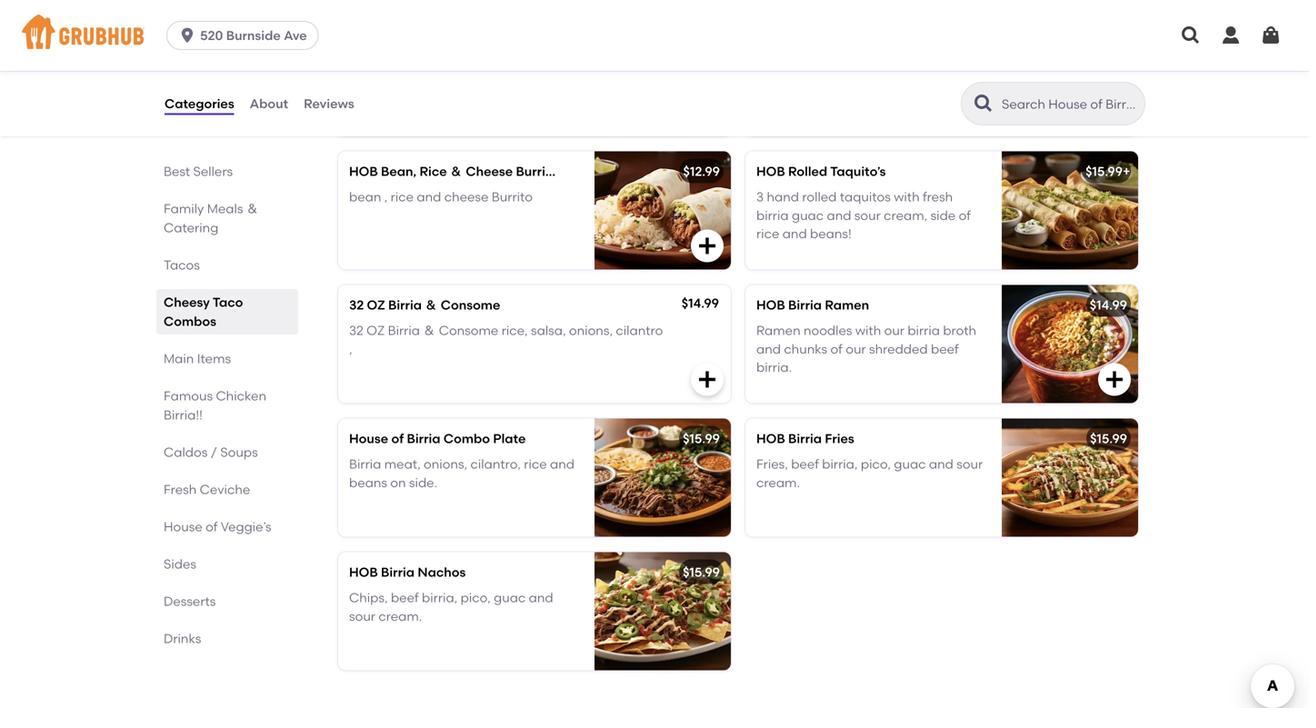 Task type: locate. For each thing, give the bounding box(es) containing it.
sides
[[164, 557, 196, 572]]

meat,
[[438, 93, 474, 108], [385, 457, 421, 472]]

0 vertical spatial 32
[[349, 297, 364, 313]]

svg image
[[1221, 25, 1243, 46], [178, 26, 197, 45], [697, 235, 719, 257]]

2 horizontal spatial with
[[894, 189, 920, 205]]

hob for hob birria fries
[[757, 431, 786, 447]]

0 vertical spatial guac
[[792, 208, 824, 223]]

plate
[[493, 431, 526, 447]]

1 horizontal spatial birria,
[[823, 457, 858, 472]]

0 horizontal spatial birria,
[[422, 590, 458, 606]]

house of birria combo plate image
[[595, 419, 731, 537]]

soups
[[220, 445, 258, 460]]

1 beans from the top
[[349, 74, 387, 90]]

0 vertical spatial onions,
[[569, 323, 613, 339]]

1 vertical spatial consome
[[439, 323, 499, 339]]

beans down yummy
[[349, 74, 387, 90]]

Search House of Birria  search field
[[1001, 96, 1140, 113]]

cilantro,
[[471, 457, 521, 472]]

0 vertical spatial ,
[[385, 189, 388, 205]]

1 horizontal spatial with
[[856, 323, 882, 339]]

$14.99
[[682, 296, 720, 311], [1090, 297, 1128, 313]]

ramen
[[825, 297, 870, 313], [757, 323, 801, 339]]

beef down the hob birria nachos
[[391, 590, 419, 606]]

3 left hand on the top of page
[[757, 189, 764, 205]]

consome
[[441, 297, 501, 313], [439, 323, 499, 339]]

with up 'cream,'
[[894, 189, 920, 205]]

1 vertical spatial birria,
[[422, 590, 458, 606]]

birria inside the 32 oz birria ＆ consome  rice, salsa, onions, cilantro ,
[[388, 323, 420, 339]]

guac for fries, beef birria, pico, guac and sour cream.
[[895, 457, 927, 472]]

0 vertical spatial beef
[[931, 342, 959, 357]]

1 horizontal spatial choose
[[435, 74, 480, 90]]

bean
[[349, 189, 381, 205]]

2 horizontal spatial guac
[[895, 457, 927, 472]]

3 inside 3 yummy enchiladas with rice and beans please choose meat please choose sauce meat, cheese and sour cream
[[349, 56, 357, 71]]

burrito for bean , rice and cheese burrito
[[492, 189, 533, 205]]

1 vertical spatial ,
[[349, 342, 353, 357]]

birria up shredded
[[908, 323, 941, 339]]

1 horizontal spatial svg image
[[697, 235, 719, 257]]

1 horizontal spatial cream.
[[757, 475, 800, 491]]

1 horizontal spatial onions,
[[569, 323, 613, 339]]

0 horizontal spatial with
[[479, 56, 505, 71]]

oz
[[367, 297, 385, 313], [367, 323, 385, 339]]

$15.99 for birria meat, onions, cilantro, rice and beans on side.
[[683, 431, 720, 447]]

rice down hand on the top of page
[[757, 226, 780, 242]]

pico, inside chips, beef birria, pico, guac and sour cream.
[[461, 590, 491, 606]]

oz inside the 32 oz birria ＆ consome  rice, salsa, onions, cilantro ,
[[367, 323, 385, 339]]

categories
[[165, 96, 234, 111]]

1 horizontal spatial $14.99
[[1090, 297, 1128, 313]]

taco
[[213, 295, 243, 310]]

sour inside 3 yummy enchiladas with rice and beans please choose meat please choose sauce meat, cheese and sour cream
[[349, 111, 376, 126]]

1 vertical spatial 3
[[757, 189, 764, 205]]

fries,
[[757, 457, 789, 472]]

birria, for fries
[[823, 457, 858, 472]]

1 horizontal spatial birria
[[908, 323, 941, 339]]

1 horizontal spatial guac
[[792, 208, 824, 223]]

1 vertical spatial oz
[[367, 323, 385, 339]]

0 horizontal spatial $14.99
[[682, 296, 720, 311]]

hob bean, rice ＆ cheese burrito
[[349, 164, 559, 179]]

birria
[[388, 297, 422, 313], [789, 297, 822, 313], [388, 323, 420, 339], [407, 431, 441, 447], [789, 431, 822, 447], [349, 457, 382, 472], [381, 565, 415, 580]]

side
[[931, 208, 956, 223]]

beans for 3
[[349, 74, 387, 90]]

combo
[[444, 431, 490, 447]]

0 vertical spatial meat,
[[438, 93, 474, 108]]

0 horizontal spatial ramen
[[757, 323, 801, 339]]

1 horizontal spatial our
[[885, 323, 905, 339]]

1 vertical spatial pico,
[[461, 590, 491, 606]]

onions, down house of birria combo plate
[[424, 457, 468, 472]]

2 32 from the top
[[349, 323, 364, 339]]

sour inside fries, beef birria, pico, guac and sour cream.
[[957, 457, 984, 472]]

1 horizontal spatial meat,
[[438, 93, 474, 108]]

+
[[1123, 164, 1131, 179]]

birria, down fries
[[823, 457, 858, 472]]

rice down plate
[[524, 457, 547, 472]]

hob rolled taquito's image
[[1002, 151, 1139, 270]]

onions, right salsa,
[[569, 323, 613, 339]]

our up shredded
[[885, 323, 905, 339]]

,
[[385, 189, 388, 205], [349, 342, 353, 357]]

2 oz from the top
[[367, 323, 385, 339]]

0 horizontal spatial house
[[164, 519, 203, 535]]

cream
[[379, 111, 419, 126]]

520 burnside ave button
[[167, 21, 326, 50]]

＆
[[450, 164, 463, 179], [246, 201, 259, 216], [425, 297, 438, 313], [423, 323, 436, 339]]

1 vertical spatial birria
[[908, 323, 941, 339]]

meals
[[207, 201, 243, 216]]

rice inside 3 yummy enchiladas with rice and beans please choose meat please choose sauce meat, cheese and sour cream
[[508, 56, 531, 71]]

0 horizontal spatial cream.
[[379, 609, 422, 624]]

0 horizontal spatial beef
[[391, 590, 419, 606]]

0 vertical spatial with
[[479, 56, 505, 71]]

chips,
[[349, 590, 388, 606]]

cream. inside fries, beef birria, pico, guac and sour cream.
[[757, 475, 800, 491]]

sour inside chips, beef birria, pico, guac and sour cream.
[[349, 609, 376, 624]]

consome up the 32 oz birria ＆ consome  rice, salsa, onions, cilantro ,
[[441, 297, 501, 313]]

famous chicken birria!!
[[164, 388, 267, 423]]

hob up hand on the top of page
[[757, 164, 786, 179]]

our
[[885, 323, 905, 339], [846, 342, 867, 357]]

0 vertical spatial beans
[[349, 74, 387, 90]]

with up shredded
[[856, 323, 882, 339]]

cream. down chips,
[[379, 609, 422, 624]]

consome inside the 32 oz birria ＆ consome  rice, salsa, onions, cilantro ,
[[439, 323, 499, 339]]

shredded
[[870, 342, 928, 357]]

0 vertical spatial 3
[[349, 56, 357, 71]]

best sellers
[[164, 164, 233, 179]]

rice
[[420, 164, 447, 179]]

＆ inside family meals ＆ catering
[[246, 201, 259, 216]]

2 horizontal spatial beef
[[931, 342, 959, 357]]

combos
[[164, 314, 216, 329]]

drinks
[[164, 631, 201, 647]]

, inside the 32 oz birria ＆ consome  rice, salsa, onions, cilantro ,
[[349, 342, 353, 357]]

beef inside chips, beef birria, pico, guac and sour cream.
[[391, 590, 419, 606]]

meat, inside birria meat, onions, cilantro, rice and beans on side.
[[385, 457, 421, 472]]

rice inside '3 hand rolled taquitos with fresh birria guac and sour cream, side of rice and beans!'
[[757, 226, 780, 242]]

hob for hob birria nachos
[[349, 565, 378, 580]]

guac
[[792, 208, 824, 223], [895, 457, 927, 472], [494, 590, 526, 606]]

1 vertical spatial cheese
[[477, 93, 521, 108]]

0 horizontal spatial onions,
[[424, 457, 468, 472]]

cheese down hob bean, rice ＆ cheese burrito
[[445, 189, 489, 205]]

＆ inside the 32 oz birria ＆ consome  rice, salsa, onions, cilantro ,
[[423, 323, 436, 339]]

birria inside '3 hand rolled taquitos with fresh birria guac and sour cream, side of rice and beans!'
[[757, 208, 789, 223]]

1 oz from the top
[[367, 297, 385, 313]]

choose down enchiladas on the top
[[435, 74, 480, 90]]

2 vertical spatial cheese
[[445, 189, 489, 205]]

$15.99
[[1086, 164, 1123, 179], [683, 431, 720, 447], [1091, 431, 1128, 447], [683, 565, 720, 580]]

birria, inside chips, beef birria, pico, guac and sour cream.
[[422, 590, 458, 606]]

0 horizontal spatial guac
[[494, 590, 526, 606]]

0 horizontal spatial pico,
[[461, 590, 491, 606]]

＆ down 32 oz birria ＆ consome
[[423, 323, 436, 339]]

1 vertical spatial beans
[[349, 475, 387, 491]]

1 horizontal spatial please
[[519, 74, 560, 90]]

please right "meat"
[[519, 74, 560, 90]]

1 vertical spatial with
[[894, 189, 920, 205]]

0 vertical spatial house
[[349, 431, 389, 447]]

cream. for fries,
[[757, 475, 800, 491]]

＆ up the 32 oz birria ＆ consome  rice, salsa, onions, cilantro ,
[[425, 297, 438, 313]]

categories button
[[164, 71, 235, 136]]

1 vertical spatial guac
[[895, 457, 927, 472]]

of down noodles
[[831, 342, 843, 357]]

burrito down cheese
[[492, 189, 533, 205]]

search icon image
[[973, 93, 995, 115]]

0 vertical spatial birria
[[757, 208, 789, 223]]

beans inside birria meat, onions, cilantro, rice and beans on side.
[[349, 475, 387, 491]]

consome for 32 oz birria ＆ consome  rice, salsa, onions, cilantro ,
[[439, 323, 499, 339]]

ramen up noodles
[[825, 297, 870, 313]]

house of veggie's
[[164, 519, 272, 535]]

0 horizontal spatial please
[[391, 74, 432, 90]]

1 horizontal spatial ramen
[[825, 297, 870, 313]]

consome left rice, in the left top of the page
[[439, 323, 499, 339]]

0 vertical spatial burrito
[[516, 164, 559, 179]]

3 left yummy
[[349, 56, 357, 71]]

＆ right rice
[[450, 164, 463, 179]]

oz for 32 oz birria ＆ consome
[[367, 297, 385, 313]]

of inside ramen noodles with our birria broth and chunks of our shredded beef birria.
[[831, 342, 843, 357]]

rice
[[508, 56, 531, 71], [391, 189, 414, 205], [757, 226, 780, 242], [524, 457, 547, 472]]

birria meat, onions, cilantro, rice and beans on side.
[[349, 457, 575, 491]]

hob up chips,
[[349, 565, 378, 580]]

family meals ＆ catering
[[164, 201, 259, 236]]

beef for fries, beef birria, pico, guac and sour cream.
[[792, 457, 820, 472]]

1 vertical spatial our
[[846, 342, 867, 357]]

with
[[479, 56, 505, 71], [894, 189, 920, 205], [856, 323, 882, 339]]

0 vertical spatial ramen
[[825, 297, 870, 313]]

house
[[349, 431, 389, 447], [164, 519, 203, 535]]

1 vertical spatial onions,
[[424, 457, 468, 472]]

ave
[[284, 28, 307, 43]]

guac inside fries, beef birria, pico, guac and sour cream.
[[895, 457, 927, 472]]

, right bean
[[385, 189, 388, 205]]

house for house of veggie's
[[164, 519, 203, 535]]

and inside birria meat, onions, cilantro, rice and beans on side.
[[550, 457, 575, 472]]

hob up the fries,
[[757, 431, 786, 447]]

and
[[534, 56, 559, 71], [524, 93, 549, 108], [417, 189, 442, 205], [827, 208, 852, 223], [783, 226, 807, 242], [757, 342, 781, 357], [550, 457, 575, 472], [930, 457, 954, 472], [529, 590, 554, 606]]

$15.99 for chips, beef birria, pico, guac and sour cream.
[[683, 565, 720, 580]]

cream.
[[757, 475, 800, 491], [379, 609, 422, 624]]

pico, inside fries, beef birria, pico, guac and sour cream.
[[861, 457, 891, 472]]

, down 32 oz birria ＆ consome
[[349, 342, 353, 357]]

with up "meat"
[[479, 56, 505, 71]]

cream. down the fries,
[[757, 475, 800, 491]]

of inside '3 hand rolled taquitos with fresh birria guac and sour cream, side of rice and beans!'
[[959, 208, 971, 223]]

cheese down "meat"
[[477, 93, 521, 108]]

cream. inside chips, beef birria, pico, guac and sour cream.
[[379, 609, 422, 624]]

＆ for 32 oz birria ＆ consome
[[425, 297, 438, 313]]

choose up cream
[[349, 93, 394, 108]]

with inside ramen noodles with our birria broth and chunks of our shredded beef birria.
[[856, 323, 882, 339]]

1 vertical spatial 32
[[349, 323, 364, 339]]

cheese left only
[[757, 56, 801, 71]]

rice up "meat"
[[508, 56, 531, 71]]

1 horizontal spatial pico,
[[861, 457, 891, 472]]

hob cheese quesadilla image
[[1002, 18, 1139, 136]]

1 vertical spatial meat,
[[385, 457, 421, 472]]

0 horizontal spatial 3
[[349, 56, 357, 71]]

birria,
[[823, 457, 858, 472], [422, 590, 458, 606]]

hob up bean
[[349, 164, 378, 179]]

1 horizontal spatial beef
[[792, 457, 820, 472]]

32 oz birria ＆ consome
[[349, 297, 501, 313]]

0 horizontal spatial ,
[[349, 342, 353, 357]]

1 vertical spatial ramen
[[757, 323, 801, 339]]

32
[[349, 297, 364, 313], [349, 323, 364, 339]]

meat, down enchiladas on the top
[[438, 93, 474, 108]]

cheesy taco combos
[[164, 295, 243, 329]]

0 vertical spatial cream.
[[757, 475, 800, 491]]

birria, down nachos
[[422, 590, 458, 606]]

beans left the on
[[349, 475, 387, 491]]

2 vertical spatial with
[[856, 323, 882, 339]]

nachos
[[418, 565, 466, 580]]

birria down hand on the top of page
[[757, 208, 789, 223]]

meat, up the on
[[385, 457, 421, 472]]

1 vertical spatial cream.
[[379, 609, 422, 624]]

2 vertical spatial guac
[[494, 590, 526, 606]]

0 vertical spatial birria,
[[823, 457, 858, 472]]

＆ for 32 oz birria ＆ consome  rice, salsa, onions, cilantro ,
[[423, 323, 436, 339]]

3
[[349, 56, 357, 71], [757, 189, 764, 205]]

guac inside chips, beef birria, pico, guac and sour cream.
[[494, 590, 526, 606]]

family
[[164, 201, 204, 216]]

veggie's
[[221, 519, 272, 535]]

cheese inside 3 yummy enchiladas with rice and beans please choose meat please choose sauce meat, cheese and sour cream
[[477, 93, 521, 108]]

beef
[[931, 342, 959, 357], [792, 457, 820, 472], [391, 590, 419, 606]]

burrito for hob bean, rice ＆ cheese burrito
[[516, 164, 559, 179]]

32 inside the 32 oz birria ＆ consome  rice, salsa, onions, cilantro ,
[[349, 323, 364, 339]]

beef inside fries, beef birria, pico, guac and sour cream.
[[792, 457, 820, 472]]

bean,
[[381, 164, 417, 179]]

guac inside '3 hand rolled taquitos with fresh birria guac and sour cream, side of rice and beans!'
[[792, 208, 824, 223]]

items
[[197, 351, 231, 367]]

0 vertical spatial choose
[[435, 74, 480, 90]]

0 vertical spatial oz
[[367, 297, 385, 313]]

1 horizontal spatial house
[[349, 431, 389, 447]]

burrito
[[516, 164, 559, 179], [492, 189, 533, 205]]

please up sauce
[[391, 74, 432, 90]]

quesadilla
[[833, 56, 897, 71]]

hob for hob birria ramen
[[757, 297, 786, 313]]

1 horizontal spatial 3
[[757, 189, 764, 205]]

our down noodles
[[846, 342, 867, 357]]

＆ right meals
[[246, 201, 259, 216]]

choose
[[435, 74, 480, 90], [349, 93, 394, 108]]

oz for 32 oz birria ＆ consome  rice, salsa, onions, cilantro ,
[[367, 323, 385, 339]]

3 inside '3 hand rolled taquitos with fresh birria guac and sour cream, side of rice and beans!'
[[757, 189, 764, 205]]

rolled
[[789, 164, 828, 179]]

1 vertical spatial house
[[164, 519, 203, 535]]

of right "side"
[[959, 208, 971, 223]]

with inside '3 hand rolled taquitos with fresh birria guac and sour cream, side of rice and beans!'
[[894, 189, 920, 205]]

and inside ramen noodles with our birria broth and chunks of our shredded beef birria.
[[757, 342, 781, 357]]

0 horizontal spatial svg image
[[178, 26, 197, 45]]

0 horizontal spatial choose
[[349, 93, 394, 108]]

0 horizontal spatial meat,
[[385, 457, 421, 472]]

ramen up chunks
[[757, 323, 801, 339]]

beef down hob birria fries
[[792, 457, 820, 472]]

0 vertical spatial pico,
[[861, 457, 891, 472]]

1 32 from the top
[[349, 297, 364, 313]]

ramen inside ramen noodles with our birria broth and chunks of our shredded beef birria.
[[757, 323, 801, 339]]

svg image
[[1181, 25, 1203, 46], [1261, 25, 1283, 46], [1104, 101, 1126, 123], [697, 369, 719, 391], [1104, 369, 1126, 391]]

rice inside birria meat, onions, cilantro, rice and beans on side.
[[524, 457, 547, 472]]

beans
[[349, 74, 387, 90], [349, 475, 387, 491]]

hob up chunks
[[757, 297, 786, 313]]

2 beans from the top
[[349, 475, 387, 491]]

beef down broth
[[931, 342, 959, 357]]

burrito right cheese
[[516, 164, 559, 179]]

2 vertical spatial beef
[[391, 590, 419, 606]]

meat
[[483, 74, 516, 90]]

3 yummy enchiladas with rice and beans please choose meat please choose sauce meat, cheese and sour cream button
[[338, 18, 731, 136]]

0 vertical spatial consome
[[441, 297, 501, 313]]

1 vertical spatial burrito
[[492, 189, 533, 205]]

hob for hob bean, rice ＆ cheese burrito
[[349, 164, 378, 179]]

1 please from the left
[[391, 74, 432, 90]]

0 horizontal spatial our
[[846, 342, 867, 357]]

beans inside 3 yummy enchiladas with rice and beans please choose meat please choose sauce meat, cheese and sour cream
[[349, 74, 387, 90]]

birria, inside fries, beef birria, pico, guac and sour cream.
[[823, 457, 858, 472]]

taquitos
[[840, 189, 891, 205]]

0 horizontal spatial birria
[[757, 208, 789, 223]]

1 vertical spatial beef
[[792, 457, 820, 472]]

please
[[391, 74, 432, 90], [519, 74, 560, 90]]

hob birria fries
[[757, 431, 855, 447]]



Task type: vqa. For each thing, say whether or not it's contained in the screenshot.
AND
yes



Task type: describe. For each thing, give the bounding box(es) containing it.
taquito's
[[831, 164, 886, 179]]

32 for 32 oz birria ＆ consome  rice, salsa, onions, cilantro ,
[[349, 323, 364, 339]]

rice down bean,
[[391, 189, 414, 205]]

fresh
[[923, 189, 954, 205]]

birria inside ramen noodles with our birria broth and chunks of our shredded beef birria.
[[908, 323, 941, 339]]

hob enchiladas combo (with rice ＆ beans) image
[[595, 18, 731, 136]]

rice,
[[502, 323, 528, 339]]

chips, beef birria, pico, guac and sour cream.
[[349, 590, 554, 624]]

reviews button
[[303, 71, 355, 136]]

/
[[211, 445, 217, 460]]

birria!!
[[164, 408, 203, 423]]

tacos
[[164, 257, 200, 273]]

house for house of birria combo plate
[[349, 431, 389, 447]]

fries, beef birria, pico, guac and sour cream.
[[757, 457, 984, 491]]

pico, for hob birria fries
[[861, 457, 891, 472]]

cilantro
[[616, 323, 663, 339]]

beans for birria
[[349, 475, 387, 491]]

consome for 32 oz birria ＆ consome
[[441, 297, 501, 313]]

onions, inside birria meat, onions, cilantro, rice and beans on side.
[[424, 457, 468, 472]]

birria inside birria meat, onions, cilantro, rice and beans on side.
[[349, 457, 382, 472]]

32 for 32 oz birria ＆ consome
[[349, 297, 364, 313]]

bean , rice and cheese burrito
[[349, 189, 533, 205]]

chicken
[[216, 388, 267, 404]]

hob birria ramen
[[757, 297, 870, 313]]

rolled
[[803, 189, 837, 205]]

and inside chips, beef birria, pico, guac and sour cream.
[[529, 590, 554, 606]]

and inside fries, beef birria, pico, guac and sour cream.
[[930, 457, 954, 472]]

fresh ceviche
[[164, 482, 250, 498]]

about
[[250, 96, 288, 111]]

hob birria nachos
[[349, 565, 466, 580]]

hob bean, rice ＆ cheese burrito image
[[595, 151, 731, 270]]

caldos
[[164, 445, 208, 460]]

0 vertical spatial cheese
[[757, 56, 801, 71]]

main navigation navigation
[[0, 0, 1310, 71]]

0 vertical spatial our
[[885, 323, 905, 339]]

onions, inside the 32 oz birria ＆ consome  rice, salsa, onions, cilantro ,
[[569, 323, 613, 339]]

chunks
[[784, 342, 828, 357]]

on
[[391, 475, 406, 491]]

hob birria fries image
[[1002, 419, 1139, 537]]

sour inside '3 hand rolled taquitos with fresh birria guac and sour cream, side of rice and beans!'
[[855, 208, 881, 223]]

meat, inside 3 yummy enchiladas with rice and beans please choose meat please choose sauce meat, cheese and sour cream
[[438, 93, 474, 108]]

beef inside ramen noodles with our birria broth and chunks of our shredded beef birria.
[[931, 342, 959, 357]]

pico, for hob birria nachos
[[461, 590, 491, 606]]

birria.
[[757, 360, 792, 375]]

hob for hob rolled taquito's
[[757, 164, 786, 179]]

reviews
[[304, 96, 355, 111]]

1 horizontal spatial ,
[[385, 189, 388, 205]]

cream. for chips,
[[379, 609, 422, 624]]

hob birria nachos image
[[595, 552, 731, 671]]

32 oz birria ＆ consome  rice, salsa, onions, cilantro ,
[[349, 323, 663, 357]]

best
[[164, 164, 190, 179]]

about button
[[249, 71, 289, 136]]

ceviche
[[200, 482, 250, 498]]

hob rolled taquito's
[[757, 164, 886, 179]]

fresh
[[164, 482, 197, 498]]

house of birria combo plate
[[349, 431, 526, 447]]

beef for chips, beef birria, pico, guac and sour cream.
[[391, 590, 419, 606]]

cheese only quesadilla button
[[746, 18, 1139, 136]]

svg image inside 520 burnside ave button
[[178, 26, 197, 45]]

hand
[[767, 189, 800, 205]]

$15.99 for fries, beef birria, pico, guac and sour cream.
[[1091, 431, 1128, 447]]

desserts
[[164, 594, 216, 609]]

cream,
[[884, 208, 928, 223]]

$12.99
[[684, 164, 720, 179]]

enchiladas
[[408, 56, 476, 71]]

sellers
[[193, 164, 233, 179]]

cheese
[[466, 164, 513, 179]]

＆ for hob bean, rice ＆ cheese burrito
[[450, 164, 463, 179]]

caldos / soups
[[164, 445, 258, 460]]

1 vertical spatial choose
[[349, 93, 394, 108]]

3 for 3 yummy enchiladas with rice and beans please choose meat please choose sauce meat, cheese and sour cream
[[349, 56, 357, 71]]

2 horizontal spatial svg image
[[1221, 25, 1243, 46]]

3 for 3 hand rolled taquitos with fresh birria guac and sour cream, side of rice and beans!
[[757, 189, 764, 205]]

guac for chips, beef birria, pico, guac and sour cream.
[[494, 590, 526, 606]]

$15.99 +
[[1086, 164, 1131, 179]]

main
[[164, 351, 194, 367]]

noodles
[[804, 323, 853, 339]]

sauce
[[397, 93, 435, 108]]

famous
[[164, 388, 213, 404]]

3 hand rolled taquitos with fresh birria guac and sour cream, side of rice and beans!
[[757, 189, 971, 242]]

yummy
[[360, 56, 405, 71]]

salsa,
[[531, 323, 566, 339]]

2 please from the left
[[519, 74, 560, 90]]

fries
[[825, 431, 855, 447]]

of left veggie's
[[206, 519, 218, 535]]

broth
[[944, 323, 977, 339]]

ramen noodles with our birria broth and chunks of our shredded beef birria.
[[757, 323, 977, 375]]

main items
[[164, 351, 231, 367]]

burnside
[[226, 28, 281, 43]]

side.
[[409, 475, 438, 491]]

with inside 3 yummy enchiladas with rice and beans please choose meat please choose sauce meat, cheese and sour cream
[[479, 56, 505, 71]]

birria, for nachos
[[422, 590, 458, 606]]

beans!
[[811, 226, 852, 242]]

of up the on
[[392, 431, 404, 447]]

3 yummy enchiladas with rice and beans please choose meat please choose sauce meat, cheese and sour cream
[[349, 56, 560, 126]]

catering
[[164, 220, 219, 236]]

only
[[804, 56, 830, 71]]

hob birria ramen image
[[1002, 285, 1139, 403]]

cheesy
[[164, 295, 210, 310]]

520
[[200, 28, 223, 43]]

520 burnside ave
[[200, 28, 307, 43]]

cheese only quesadilla
[[757, 56, 897, 71]]



